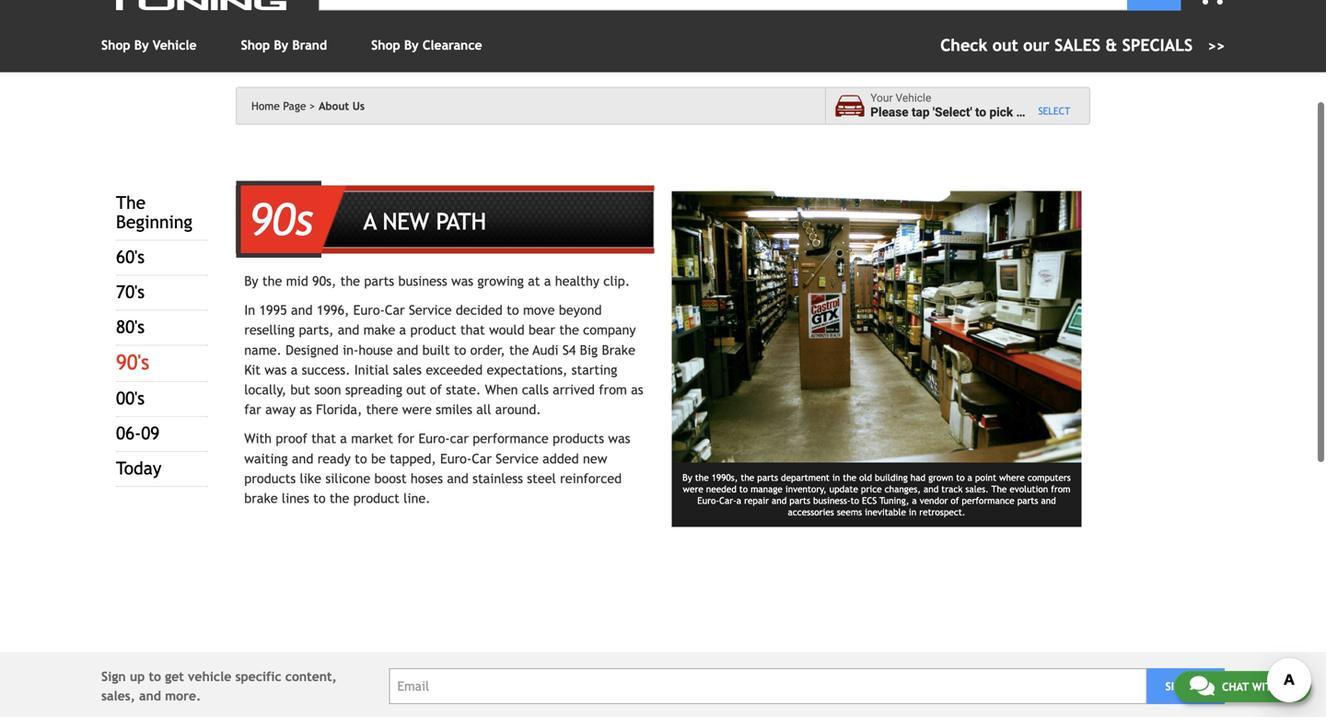 Task type: vqa. For each thing, say whether or not it's contained in the screenshot.
Less than $100 link
no



Task type: locate. For each thing, give the bounding box(es) containing it.
inevitable
[[865, 507, 906, 517]]

euro- inside by the 1990s, the parts department in the old building had grown to a point where computers were needed to manage inventory, update price changes, and track sales. the evolution from euro-car-a repair and parts business-to ecs tuning, a vendor of performance parts and accessories seems inevitable in retrospect.
[[697, 495, 719, 506]]

to
[[975, 105, 987, 120], [507, 303, 519, 318], [454, 342, 466, 358], [355, 451, 367, 466], [956, 472, 965, 483], [739, 484, 748, 494], [313, 491, 326, 506], [851, 495, 859, 506], [149, 669, 161, 684]]

0 horizontal spatial from
[[599, 382, 627, 397]]

page
[[283, 99, 306, 112]]

shop
[[101, 38, 130, 53], [241, 38, 270, 53], [371, 38, 400, 53]]

for
[[397, 431, 415, 446]]

and right sales,
[[139, 689, 161, 703]]

0 vertical spatial products
[[553, 431, 604, 446]]

performance down around.
[[473, 431, 549, 446]]

1 vertical spatial the
[[992, 484, 1007, 494]]

car-
[[719, 495, 737, 506]]

1 vertical spatial were
[[683, 484, 703, 494]]

euro- down needed
[[697, 495, 719, 506]]

1 vertical spatial vehicle
[[896, 92, 931, 105]]

was up reinforced
[[608, 431, 630, 446]]

0 horizontal spatial new
[[383, 208, 429, 235]]

1 vertical spatial performance
[[962, 495, 1015, 506]]

parts
[[364, 274, 394, 289], [757, 472, 778, 483], [790, 495, 811, 506], [1017, 495, 1038, 506]]

steel
[[527, 471, 556, 486]]

1 vertical spatial new
[[583, 451, 607, 466]]

us inside chat with us "link"
[[1283, 681, 1296, 694]]

1 horizontal spatial as
[[631, 382, 643, 397]]

0 vertical spatial from
[[599, 382, 627, 397]]

added
[[543, 451, 579, 466]]

0 horizontal spatial shop
[[101, 38, 130, 53]]

0 vertical spatial the
[[116, 193, 146, 213]]

and up 'vendor'
[[924, 484, 939, 494]]

parts up manage
[[757, 472, 778, 483]]

the up 60's link
[[116, 193, 146, 213]]

parts left business
[[364, 274, 394, 289]]

1 vertical spatial service
[[496, 451, 539, 466]]

sign inside sign up to get vehicle specific content, sales, and more.
[[101, 669, 126, 684]]

a
[[1016, 105, 1023, 120], [544, 274, 551, 289], [399, 323, 406, 338], [291, 362, 298, 378], [340, 431, 347, 446], [968, 472, 972, 483], [737, 495, 741, 506], [912, 495, 917, 506]]

waiting
[[244, 451, 288, 466]]

and up parts,
[[291, 303, 313, 318]]

1 horizontal spatial products
[[553, 431, 604, 446]]

0 horizontal spatial products
[[244, 471, 296, 486]]

from
[[599, 382, 627, 397], [1051, 484, 1071, 494]]

new right the "a"
[[383, 208, 429, 235]]

beyond
[[559, 303, 602, 318]]

3 shop from the left
[[371, 38, 400, 53]]

the inside by the 1990s, the parts department in the old building had grown to a point where computers were needed to manage inventory, update price changes, and track sales. the evolution from euro-car-a repair and parts business-to ecs tuning, a vendor of performance parts and accessories seems inevitable in retrospect.
[[992, 484, 1007, 494]]

0 horizontal spatial service
[[409, 303, 452, 318]]

starting
[[572, 362, 617, 378]]

by the 1990s, the parts department in the old building had grown to a point where computers were needed to manage inventory, update price changes, and track sales. the evolution from euro-car-a repair and parts business-to ecs tuning, a vendor of performance parts and accessories seems inevitable in retrospect.
[[683, 472, 1071, 517]]

product inside in 1995 and 1996, euro-car service decided to move beyond reselling parts, and make a       product that would bear the company name. designed in-house and built to order, the audi s4       big brake kit was a success. initial sales exceeded expectations, starting locally, but soon       spreading out of state.  when calls arrived from as far away as florida, there were smiles       all around.
[[410, 323, 456, 338]]

price
[[861, 484, 882, 494]]

0 vertical spatial vehicle
[[153, 38, 197, 53]]

service down by the mid 90s, the parts business was growing at a healthy clip.
[[409, 303, 452, 318]]

up inside button
[[1192, 680, 1206, 693]]

90s
[[249, 194, 313, 245]]

performance inside with proof that a market for euro-car performance products was waiting and ready to be tapped, euro-car service added new products like silicone boost hoses and stainless steel reinforced brake lines to the product line.
[[473, 431, 549, 446]]

2 horizontal spatial shop
[[371, 38, 400, 53]]

1 vertical spatial from
[[1051, 484, 1071, 494]]

a left repair at the right bottom of page
[[737, 495, 741, 506]]

away
[[265, 402, 296, 417]]

update
[[830, 484, 858, 494]]

the down where
[[992, 484, 1007, 494]]

1 horizontal spatial the
[[992, 484, 1007, 494]]

1 horizontal spatial performance
[[962, 495, 1015, 506]]

to up would
[[507, 303, 519, 318]]

0 horizontal spatial of
[[430, 382, 442, 397]]

there
[[366, 402, 398, 417]]

in
[[833, 472, 840, 483], [909, 507, 917, 517]]

make
[[363, 323, 395, 338]]

sign inside button
[[1166, 680, 1189, 693]]

the up manage
[[741, 472, 755, 483]]

1 horizontal spatial new
[[583, 451, 607, 466]]

today
[[116, 458, 161, 479]]

shop by clearance link
[[371, 38, 482, 53]]

0 vertical spatial that
[[460, 323, 485, 338]]

that
[[460, 323, 485, 338], [311, 431, 336, 446]]

tapped,
[[390, 451, 436, 466]]

out
[[406, 382, 426, 397]]

sign up button
[[1147, 668, 1225, 704]]

up for sign up
[[1192, 680, 1206, 693]]

0 horizontal spatial vehicle
[[153, 38, 197, 53]]

product down boost
[[353, 491, 400, 506]]

was up "decided"
[[451, 274, 474, 289]]

by left clearance
[[404, 38, 419, 53]]

from down the starting
[[599, 382, 627, 397]]

1 vertical spatial car
[[472, 451, 492, 466]]

to inside your vehicle please tap 'select' to pick a vehicle
[[975, 105, 987, 120]]

0 horizontal spatial vehicle
[[188, 669, 231, 684]]

1 horizontal spatial sign
[[1166, 680, 1189, 693]]

chat with us link
[[1174, 671, 1312, 703]]

products
[[553, 431, 604, 446], [244, 471, 296, 486]]

of right out
[[430, 382, 442, 397]]

in 1995 and 1996, euro-car service decided to move beyond reselling parts, and make a       product that would bear the company name. designed in-house and built to order, the audi s4       big brake kit was a success. initial sales exceeded expectations, starting locally, but soon       spreading out of state.  when calls arrived from as far away as florida, there were smiles       all around.
[[244, 303, 643, 417]]

2 shop from the left
[[241, 38, 270, 53]]

1 horizontal spatial up
[[1192, 680, 1206, 693]]

parts down inventory,
[[790, 495, 811, 506]]

90's
[[116, 351, 149, 375]]

parts,
[[299, 323, 334, 338]]

and up sales
[[397, 342, 418, 358]]

car up "make" at the top
[[385, 303, 405, 318]]

euro- down car
[[440, 451, 472, 466]]

euro- up "make" at the top
[[353, 303, 385, 318]]

1 vertical spatial as
[[300, 402, 312, 417]]

0 vertical spatial was
[[451, 274, 474, 289]]

us right with
[[1283, 681, 1296, 694]]

of inside by the 1990s, the parts department in the old building had grown to a point where computers were needed to manage inventory, update price changes, and track sales. the evolution from euro-car-a repair and parts business-to ecs tuning, a vendor of performance parts and accessories seems inevitable in retrospect.
[[951, 495, 959, 506]]

0 horizontal spatial performance
[[473, 431, 549, 446]]

more.
[[165, 689, 201, 703]]

vehicle down ecs tuning image
[[153, 38, 197, 53]]

vehicle
[[153, 38, 197, 53], [896, 92, 931, 105]]

smiles
[[436, 402, 472, 417]]

1 vertical spatial of
[[951, 495, 959, 506]]

vehicle inside sign up to get vehicle specific content, sales, and more.
[[188, 669, 231, 684]]

06-09 link
[[116, 423, 160, 444]]

order,
[[470, 342, 505, 358]]

1 vertical spatial us
[[1283, 681, 1296, 694]]

1 vertical spatial was
[[265, 362, 287, 378]]

that down "decided"
[[460, 323, 485, 338]]

vehicle up more.
[[188, 669, 231, 684]]

0 vertical spatial in
[[833, 472, 840, 483]]

car
[[450, 431, 469, 446]]

sign left comments image
[[1166, 680, 1189, 693]]

the
[[262, 274, 282, 289], [340, 274, 360, 289], [559, 323, 579, 338], [509, 342, 529, 358], [695, 472, 709, 483], [741, 472, 755, 483], [843, 472, 857, 483], [330, 491, 349, 506]]

kit
[[244, 362, 261, 378]]

a inside your vehicle please tap 'select' to pick a vehicle
[[1016, 105, 1023, 120]]

chat
[[1222, 681, 1249, 694]]

by left brand
[[274, 38, 288, 53]]

the down silicone
[[330, 491, 349, 506]]

in up "update"
[[833, 472, 840, 483]]

were down out
[[402, 402, 432, 417]]

up left chat
[[1192, 680, 1206, 693]]

was up locally,
[[265, 362, 287, 378]]

70's
[[116, 282, 145, 303]]

performance down sales.
[[962, 495, 1015, 506]]

0 vertical spatial us
[[353, 99, 365, 112]]

1 horizontal spatial service
[[496, 451, 539, 466]]

0 horizontal spatial were
[[402, 402, 432, 417]]

and up the in-
[[338, 323, 359, 338]]

1 vertical spatial that
[[311, 431, 336, 446]]

as down "but"
[[300, 402, 312, 417]]

0 horizontal spatial product
[[353, 491, 400, 506]]

up up sales,
[[130, 669, 145, 684]]

1 vertical spatial product
[[353, 491, 400, 506]]

mid
[[286, 274, 308, 289]]

1 horizontal spatial product
[[410, 323, 456, 338]]

were inside by the 1990s, the parts department in the old building had grown to a point where computers were needed to manage inventory, update price changes, and track sales. the evolution from euro-car-a repair and parts business-to ecs tuning, a vendor of performance parts and accessories seems inevitable in retrospect.
[[683, 484, 703, 494]]

lines
[[282, 491, 309, 506]]

point
[[975, 472, 997, 483]]

by for vehicle
[[134, 38, 149, 53]]

were left needed
[[683, 484, 703, 494]]

0 vertical spatial performance
[[473, 431, 549, 446]]

seems
[[837, 507, 862, 517]]

euro-
[[353, 303, 385, 318], [419, 431, 450, 446], [440, 451, 472, 466], [697, 495, 719, 506]]

to up track
[[956, 472, 965, 483]]

shop for shop by brand
[[241, 38, 270, 53]]

to left pick
[[975, 105, 987, 120]]

brand
[[292, 38, 327, 53]]

were inside in 1995 and 1996, euro-car service decided to move beyond reselling parts, and make a       product that would bear the company name. designed in-house and built to order, the audi s4       big brake kit was a success. initial sales exceeded expectations, starting locally, but soon       spreading out of state.  when calls arrived from as far away as florida, there were smiles       all around.
[[402, 402, 432, 417]]

today link
[[116, 458, 161, 479]]

0 vertical spatial as
[[631, 382, 643, 397]]

as down "brake"
[[631, 382, 643, 397]]

06-09
[[116, 423, 160, 444]]

a down changes,
[[912, 495, 917, 506]]

reselling
[[244, 323, 295, 338]]

euro- right 'for'
[[419, 431, 450, 446]]

shop for shop by vehicle
[[101, 38, 130, 53]]

by left 1990s, in the bottom right of the page
[[683, 472, 692, 483]]

1 horizontal spatial that
[[460, 323, 485, 338]]

up for sign up to get vehicle specific content, sales, and more.
[[130, 669, 145, 684]]

2 horizontal spatial was
[[608, 431, 630, 446]]

1 horizontal spatial vehicle
[[1026, 105, 1066, 120]]

0 horizontal spatial that
[[311, 431, 336, 446]]

with
[[244, 431, 272, 446]]

1 horizontal spatial shop
[[241, 38, 270, 53]]

09
[[141, 423, 160, 444]]

to left get
[[149, 669, 161, 684]]

sales & specials
[[1055, 35, 1193, 55]]

up inside sign up to get vehicle specific content, sales, and more.
[[130, 669, 145, 684]]

of down track
[[951, 495, 959, 506]]

and down manage
[[772, 495, 787, 506]]

new up reinforced
[[583, 451, 607, 466]]

florida,
[[316, 402, 362, 417]]

a right pick
[[1016, 105, 1023, 120]]

2 vertical spatial was
[[608, 431, 630, 446]]

built
[[422, 342, 450, 358]]

0 horizontal spatial the
[[116, 193, 146, 213]]

to down like
[[313, 491, 326, 506]]

clearance
[[423, 38, 482, 53]]

brake
[[602, 342, 635, 358]]

product inside with proof that a market for euro-car performance products was waiting and ready to be tapped, euro-car service added new products like silicone boost hoses and stainless steel reinforced brake lines to the product line.
[[353, 491, 400, 506]]

initial
[[354, 362, 389, 378]]

by
[[134, 38, 149, 53], [274, 38, 288, 53], [404, 38, 419, 53], [244, 274, 258, 289], [683, 472, 692, 483]]

about
[[319, 99, 349, 112]]

product up "built"
[[410, 323, 456, 338]]

a up the ready
[[340, 431, 347, 446]]

products up added
[[553, 431, 604, 446]]

specials
[[1122, 35, 1193, 55]]

1 horizontal spatial from
[[1051, 484, 1071, 494]]

Search text field
[[319, 0, 1127, 11]]

in down tuning,
[[909, 507, 917, 517]]

sign up sales,
[[101, 669, 126, 684]]

1 horizontal spatial us
[[1283, 681, 1296, 694]]

0 vertical spatial car
[[385, 303, 405, 318]]

shop by brand link
[[241, 38, 327, 53]]

products down waiting
[[244, 471, 296, 486]]

service
[[409, 303, 452, 318], [496, 451, 539, 466]]

0 vertical spatial were
[[402, 402, 432, 417]]

big
[[580, 342, 598, 358]]

&
[[1106, 35, 1117, 55]]

euro- inside in 1995 and 1996, euro-car service decided to move beyond reselling parts, and make a       product that would bear the company name. designed in-house and built to order, the audi s4       big brake kit was a success. initial sales exceeded expectations, starting locally, but soon       spreading out of state.  when calls arrived from as far away as florida, there were smiles       all around.
[[353, 303, 385, 318]]

0 vertical spatial vehicle
[[1026, 105, 1066, 120]]

vehicle inside your vehicle please tap 'select' to pick a vehicle
[[1026, 105, 1066, 120]]

of
[[430, 382, 442, 397], [951, 495, 959, 506]]

performance
[[473, 431, 549, 446], [962, 495, 1015, 506]]

Email email field
[[389, 668, 1147, 704]]

service up stainless
[[496, 451, 539, 466]]

from down computers
[[1051, 484, 1071, 494]]

success.
[[302, 362, 350, 378]]

vehicle right pick
[[1026, 105, 1066, 120]]

proof
[[276, 431, 307, 446]]

car inside in 1995 and 1996, euro-car service decided to move beyond reselling parts, and make a       product that would bear the company name. designed in-house and built to order, the audi s4       big brake kit was a success. initial sales exceeded expectations, starting locally, but soon       spreading out of state.  when calls arrived from as far away as florida, there were smiles       all around.
[[385, 303, 405, 318]]

sign up to get vehicle specific content, sales, and more.
[[101, 669, 337, 703]]

0 vertical spatial of
[[430, 382, 442, 397]]

vehicle up tap
[[896, 92, 931, 105]]

1 shop from the left
[[101, 38, 130, 53]]

0 vertical spatial product
[[410, 323, 456, 338]]

a right "make" at the top
[[399, 323, 406, 338]]

1 horizontal spatial of
[[951, 495, 959, 506]]

0 vertical spatial service
[[409, 303, 452, 318]]

0 horizontal spatial car
[[385, 303, 405, 318]]

1 vertical spatial vehicle
[[188, 669, 231, 684]]

1 horizontal spatial in
[[909, 507, 917, 517]]

market
[[351, 431, 393, 446]]

by down ecs tuning image
[[134, 38, 149, 53]]

old
[[859, 472, 872, 483]]

car up stainless
[[472, 451, 492, 466]]

1 horizontal spatial vehicle
[[896, 92, 931, 105]]

that up the ready
[[311, 431, 336, 446]]

0 horizontal spatial sign
[[101, 669, 126, 684]]

performance inside by the 1990s, the parts department in the old building had grown to a point where computers were needed to manage inventory, update price changes, and track sales. the evolution from euro-car-a repair and parts business-to ecs tuning, a vendor of performance parts and accessories seems inevitable in retrospect.
[[962, 495, 1015, 506]]

to up seems
[[851, 495, 859, 506]]

designed
[[286, 342, 339, 358]]

1 horizontal spatial were
[[683, 484, 703, 494]]

us right "about"
[[353, 99, 365, 112]]

0 horizontal spatial up
[[130, 669, 145, 684]]

0 horizontal spatial was
[[265, 362, 287, 378]]

vehicle
[[1026, 105, 1066, 120], [188, 669, 231, 684]]

1 horizontal spatial car
[[472, 451, 492, 466]]

from inside by the 1990s, the parts department in the old building had grown to a point where computers were needed to manage inventory, update price changes, and track sales. the evolution from euro-car-a repair and parts business-to ecs tuning, a vendor of performance parts and accessories seems inevitable in retrospect.
[[1051, 484, 1071, 494]]



Task type: describe. For each thing, give the bounding box(es) containing it.
of inside in 1995 and 1996, euro-car service decided to move beyond reselling parts, and make a       product that would bear the company name. designed in-house and built to order, the audi s4       big brake kit was a success. initial sales exceeded expectations, starting locally, but soon       spreading out of state.  when calls arrived from as far away as florida, there were smiles       all around.
[[430, 382, 442, 397]]

ecs
[[862, 495, 877, 506]]

tap
[[912, 105, 930, 120]]

service inside with proof that a market for euro-car performance products was waiting and ready to be tapped, euro-car service added new products like silicone boost hoses and stainless steel reinforced brake lines to the product line.
[[496, 451, 539, 466]]

calls
[[522, 382, 549, 397]]

decided
[[456, 303, 503, 318]]

audi
[[533, 342, 559, 358]]

1995
[[259, 303, 287, 318]]

but
[[290, 382, 310, 397]]

60's link
[[116, 247, 145, 268]]

the up needed
[[695, 472, 709, 483]]

shop by brand
[[241, 38, 327, 53]]

ecs tuning image
[[101, 0, 304, 10]]

needed
[[706, 484, 737, 494]]

comments image
[[1190, 675, 1215, 697]]

the inside the beginning
[[116, 193, 146, 213]]

car inside with proof that a market for euro-car performance products was waiting and ready to be tapped, euro-car service added new products like silicone boost hoses and stainless steel reinforced brake lines to the product line.
[[472, 451, 492, 466]]

move
[[523, 303, 555, 318]]

00's
[[116, 388, 145, 409]]

a right at
[[544, 274, 551, 289]]

select link
[[1038, 105, 1071, 118]]

0 horizontal spatial in
[[833, 472, 840, 483]]

changes,
[[885, 484, 921, 494]]

your
[[871, 92, 893, 105]]

the up s4
[[559, 323, 579, 338]]

0 horizontal spatial as
[[300, 402, 312, 417]]

1 vertical spatial products
[[244, 471, 296, 486]]

that inside in 1995 and 1996, euro-car service decided to move beyond reselling parts, and make a       product that would bear the company name. designed in-house and built to order, the audi s4       big brake kit was a success. initial sales exceeded expectations, starting locally, but soon       spreading out of state.  when calls arrived from as far away as florida, there were smiles       all around.
[[460, 323, 485, 338]]

had
[[911, 472, 926, 483]]

shop by vehicle
[[101, 38, 197, 53]]

sign for sign up
[[1166, 680, 1189, 693]]

the up expectations,
[[509, 342, 529, 358]]

soon
[[314, 382, 341, 397]]

bear
[[529, 323, 555, 338]]

by up in
[[244, 274, 258, 289]]

a up sales.
[[968, 472, 972, 483]]

00's link
[[116, 388, 145, 409]]

to up exceeded
[[454, 342, 466, 358]]

1 vertical spatial in
[[909, 507, 917, 517]]

line.
[[404, 491, 431, 506]]

evolution
[[1010, 484, 1048, 494]]

from inside in 1995 and 1996, euro-car service decided to move beyond reselling parts, and make a       product that would bear the company name. designed in-house and built to order, the audi s4       big brake kit was a success. initial sales exceeded expectations, starting locally, but soon       spreading out of state.  when calls arrived from as far away as florida, there were smiles       all around.
[[599, 382, 627, 397]]

0 vertical spatial new
[[383, 208, 429, 235]]

was inside in 1995 and 1996, euro-car service decided to move beyond reselling parts, and make a       product that would bear the company name. designed in-house and built to order, the audi s4       big brake kit was a success. initial sales exceeded expectations, starting locally, but soon       spreading out of state.  when calls arrived from as far away as florida, there were smiles       all around.
[[265, 362, 287, 378]]

computers
[[1028, 472, 1071, 483]]

you have 2 item(s) in your cart image
[[1196, 0, 1225, 5]]

stainless
[[473, 471, 523, 486]]

all
[[476, 402, 491, 417]]

home
[[251, 99, 280, 112]]

state.
[[446, 382, 481, 397]]

and up like
[[292, 451, 313, 466]]

clip.
[[604, 274, 630, 289]]

chat with us
[[1222, 681, 1296, 694]]

a
[[363, 208, 376, 235]]

in-
[[343, 342, 359, 358]]

parts down evolution
[[1017, 495, 1038, 506]]

by for brand
[[274, 38, 288, 53]]

be
[[371, 451, 386, 466]]

by inside by the 1990s, the parts department in the old building had grown to a point where computers were needed to manage inventory, update price changes, and track sales. the evolution from euro-car-a repair and parts business-to ecs tuning, a vendor of performance parts and accessories seems inevitable in retrospect.
[[683, 472, 692, 483]]

manage
[[751, 484, 783, 494]]

0 horizontal spatial us
[[353, 99, 365, 112]]

path
[[436, 208, 486, 235]]

to inside sign up to get vehicle specific content, sales, and more.
[[149, 669, 161, 684]]

exceeded
[[426, 362, 483, 378]]

s4
[[563, 342, 576, 358]]

vendor
[[920, 495, 948, 506]]

90s,
[[312, 274, 336, 289]]

80's link
[[116, 317, 145, 338]]

sales
[[393, 362, 422, 378]]

1996,
[[317, 303, 349, 318]]

the inside with proof that a market for euro-car performance products was waiting and ready to be tapped, euro-car service added new products like silicone boost hoses and stainless steel reinforced brake lines to the product line.
[[330, 491, 349, 506]]

the right 90s, at the left top of page
[[340, 274, 360, 289]]

with
[[1252, 681, 1279, 694]]

60's
[[116, 247, 145, 268]]

was inside with proof that a market for euro-car performance products was waiting and ready to be tapped, euro-car service added new products like silicone boost hoses and stainless steel reinforced brake lines to the product line.
[[608, 431, 630, 446]]

the up "update"
[[843, 472, 857, 483]]

get
[[165, 669, 184, 684]]

a new path
[[363, 208, 486, 235]]

tuning,
[[880, 495, 909, 506]]

home page link
[[251, 99, 315, 112]]

to left be
[[355, 451, 367, 466]]

service inside in 1995 and 1996, euro-car service decided to move beyond reselling parts, and make a       product that would bear the company name. designed in-house and built to order, the audi s4       big brake kit was a success. initial sales exceeded expectations, starting locally, but soon       spreading out of state.  when calls arrived from as far away as florida, there were smiles       all around.
[[409, 303, 452, 318]]

a inside with proof that a market for euro-car performance products was waiting and ready to be tapped, euro-car service added new products like silicone boost hoses and stainless steel reinforced brake lines to the product line.
[[340, 431, 347, 446]]

vehicle inside your vehicle please tap 'select' to pick a vehicle
[[896, 92, 931, 105]]

repair
[[744, 495, 769, 506]]

department
[[781, 472, 830, 483]]

06-
[[116, 423, 141, 444]]

business
[[398, 274, 447, 289]]

sales
[[1055, 35, 1101, 55]]

1990s,
[[712, 472, 738, 483]]

to up repair at the right bottom of page
[[739, 484, 748, 494]]

and right hoses
[[447, 471, 469, 486]]

sales,
[[101, 689, 135, 703]]

growing
[[477, 274, 524, 289]]

inventory,
[[786, 484, 827, 494]]

that inside with proof that a market for euro-car performance products was waiting and ready to be tapped, euro-car service added new products like silicone boost hoses and stainless steel reinforced brake lines to the product line.
[[311, 431, 336, 446]]

1 horizontal spatial was
[[451, 274, 474, 289]]

shop for shop by clearance
[[371, 38, 400, 53]]

building
[[875, 472, 908, 483]]

a up "but"
[[291, 362, 298, 378]]

sign for sign up to get vehicle specific content, sales, and more.
[[101, 669, 126, 684]]

and down evolution
[[1041, 495, 1056, 506]]

locally,
[[244, 382, 287, 397]]

by for clearance
[[404, 38, 419, 53]]

name.
[[244, 342, 282, 358]]

about us
[[319, 99, 365, 112]]

the beginning link
[[116, 193, 193, 233]]

new inside with proof that a market for euro-car performance products was waiting and ready to be tapped, euro-car service added new products like silicone boost hoses and stainless steel reinforced brake lines to the product line.
[[583, 451, 607, 466]]

please
[[871, 105, 909, 120]]

where
[[999, 472, 1025, 483]]

shop by vehicle link
[[101, 38, 197, 53]]

the left mid
[[262, 274, 282, 289]]

house
[[359, 342, 393, 358]]

and inside sign up to get vehicle specific content, sales, and more.
[[139, 689, 161, 703]]

far
[[244, 402, 261, 417]]

the beginning
[[116, 193, 193, 233]]

specific
[[235, 669, 281, 684]]

spreading
[[345, 382, 402, 397]]

ready
[[317, 451, 351, 466]]

retrospect.
[[919, 507, 966, 517]]



